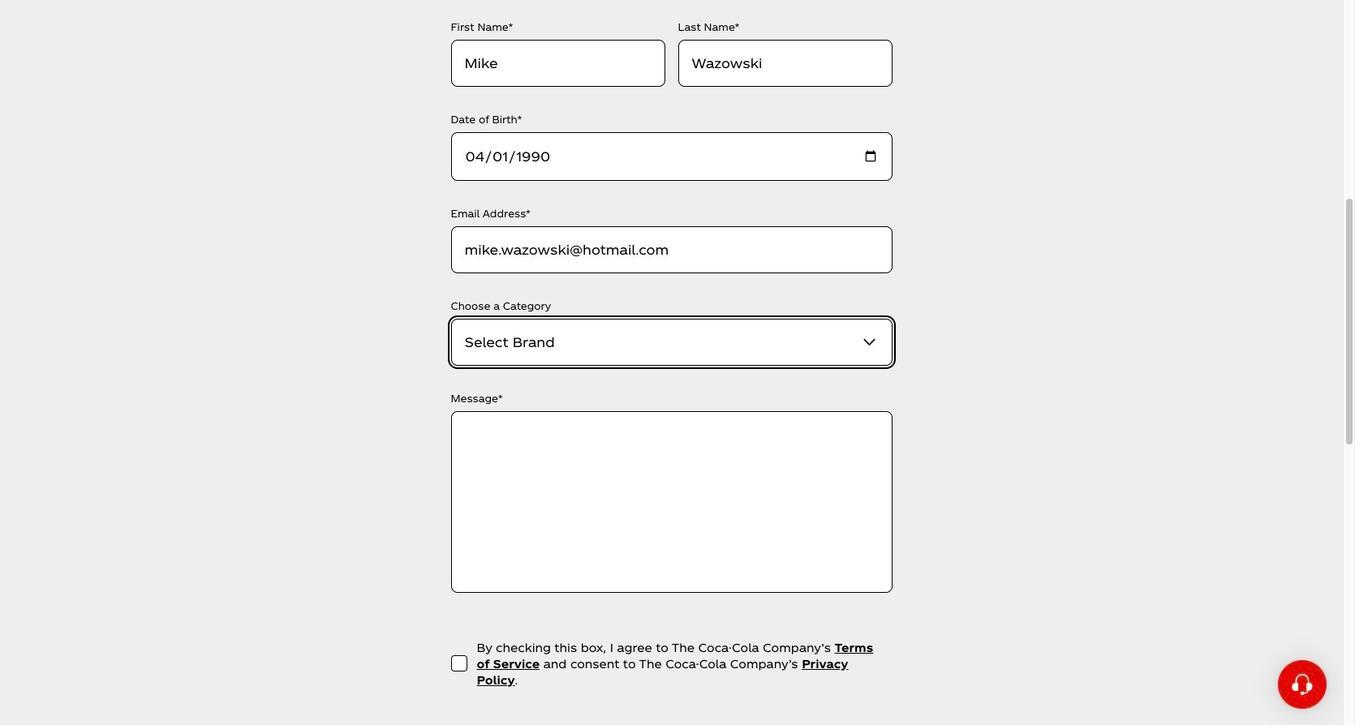 Task type: locate. For each thing, give the bounding box(es) containing it.
First Name* text field
[[451, 40, 665, 87]]

Email Address* email field
[[451, 227, 893, 274]]

live chat element
[[1279, 661, 1328, 710]]

Last Name* text field
[[678, 40, 893, 87]]



Task type: describe. For each thing, give the bounding box(es) containing it.
Date of Birth*   Please Enter date in mm/dd/yyyy format only
 date field
[[451, 132, 893, 181]]

 By checking this box, I agree to The Coca-Cola Company's Terms of Service and consent to The Coca-Cola Company's Privacy Policy. checkbox
[[451, 656, 467, 672]]

Message* text field
[[451, 412, 893, 594]]



